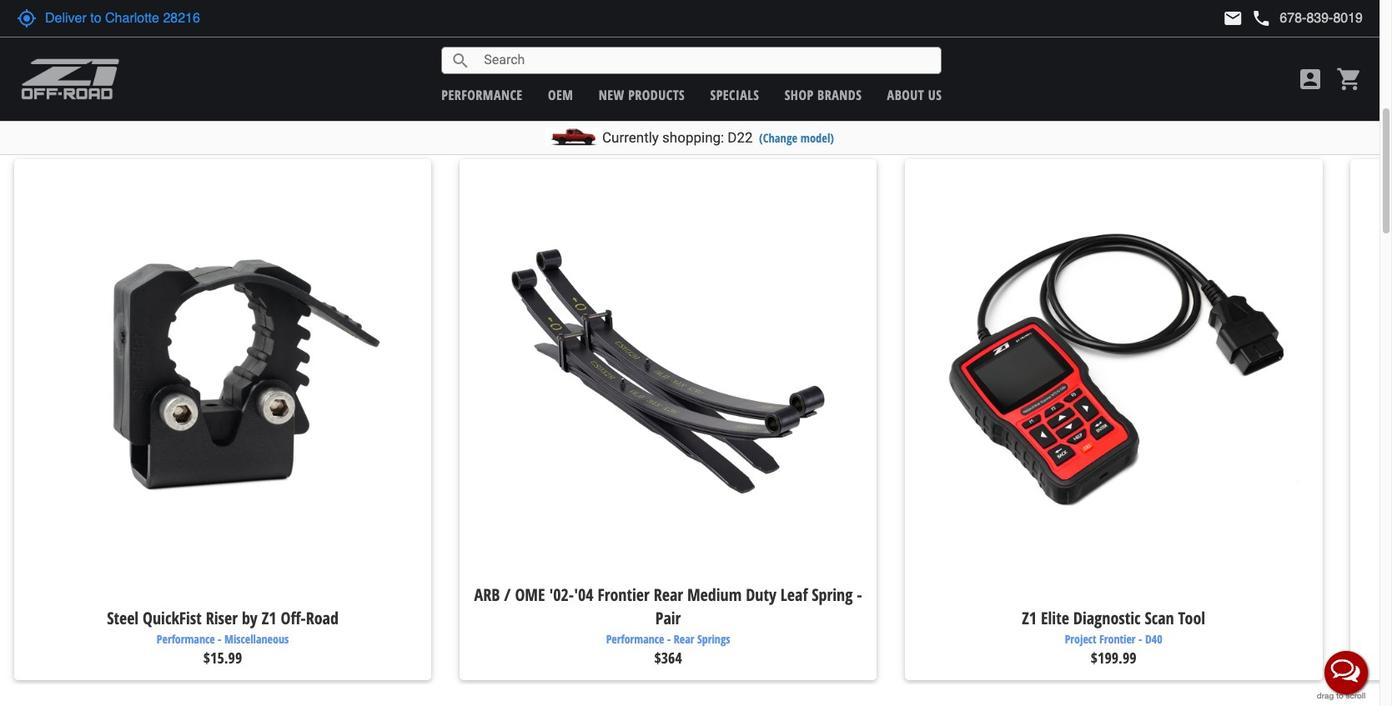 Task type: locate. For each thing, give the bounding box(es) containing it.
drag to scroll
[[1317, 691, 1366, 701]]

scan
[[1145, 607, 1174, 630]]

z1 elite diagnostic scan tool project frontier - d40 $199.99
[[1022, 607, 1205, 668]]

performance inside arb / ome '02-'04 frontier rear medium duty leaf spring - pair performance - rear springs $364
[[606, 631, 664, 647]]

0 vertical spatial frontier
[[598, 584, 650, 606]]

- inside steel quickfist riser by z1 off-road performance - miscellaneous $15.99
[[218, 631, 221, 647]]

performance up $364
[[606, 631, 664, 647]]

performance down quickfist
[[157, 631, 215, 647]]

z1
[[17, 110, 40, 146], [262, 607, 277, 630], [1022, 607, 1037, 630]]

springs
[[697, 631, 730, 647]]

shopping_cart
[[1336, 66, 1363, 93]]

tool
[[1178, 607, 1205, 630]]

off-
[[281, 607, 306, 630]]

1 horizontal spatial z1
[[262, 607, 277, 630]]

project frontier - d40 link
[[917, 631, 1311, 648]]

z1 for z1 elite diagnostic scan tool project frontier - d40 $199.99
[[1022, 607, 1037, 630]]

rear up the pair
[[654, 584, 683, 606]]

z1 for z1 favorites
[[17, 110, 40, 146]]

1 vertical spatial frontier
[[1099, 631, 1136, 647]]

2 performance from the left
[[606, 631, 664, 647]]

1 horizontal spatial performance
[[606, 631, 664, 647]]

d22
[[728, 129, 753, 146]]

specials
[[710, 86, 759, 104]]

arb / ome '02-'04 frontier rear medium duty leaf spring - pair performance - rear springs $364
[[474, 584, 862, 668]]

phone link
[[1252, 8, 1363, 28]]

leaf
[[781, 584, 808, 606]]

z1 inside steel quickfist riser by z1 off-road performance - miscellaneous $15.99
[[262, 607, 277, 630]]

rear
[[654, 584, 683, 606], [674, 631, 694, 647]]

steel
[[107, 607, 139, 630]]

z1 left elite
[[1022, 607, 1037, 630]]

steel quickfist riser by z1 off-road performance - miscellaneous $15.99
[[107, 607, 339, 668]]

shop
[[785, 86, 814, 104]]

brands
[[818, 86, 862, 104]]

phone
[[1252, 8, 1272, 28]]

account_box link
[[1293, 66, 1328, 93]]

1 performance from the left
[[157, 631, 215, 647]]

performance - rear springs link
[[471, 631, 865, 648]]

2 horizontal spatial z1
[[1022, 607, 1037, 630]]

spring
[[812, 584, 853, 606]]

0 horizontal spatial frontier
[[598, 584, 650, 606]]

scroll
[[1346, 691, 1366, 701]]

0 horizontal spatial performance
[[157, 631, 215, 647]]

z1 motorsports logo image
[[21, 58, 120, 100]]

- right the spring
[[857, 584, 862, 606]]

z1 down 'z1 motorsports logo'
[[17, 110, 40, 146]]

z1 right 'by'
[[262, 607, 277, 630]]

elite
[[1041, 607, 1069, 630]]

mail link
[[1223, 8, 1243, 28]]

1 horizontal spatial frontier
[[1099, 631, 1136, 647]]

currently
[[602, 129, 659, 146]]

z1 inside z1 elite diagnostic scan tool project frontier - d40 $199.99
[[1022, 607, 1037, 630]]

- left d40
[[1139, 631, 1142, 647]]

duty
[[746, 584, 777, 606]]

rear up $364
[[674, 631, 694, 647]]

to
[[1336, 691, 1344, 701]]

by
[[242, 607, 258, 630]]

'02-
[[549, 584, 574, 606]]

project
[[1065, 631, 1097, 647]]

currently shopping: d22 (change model)
[[602, 129, 834, 146]]

products
[[628, 86, 685, 104]]

frontier right '04
[[598, 584, 650, 606]]

0 horizontal spatial z1
[[17, 110, 40, 146]]

-
[[857, 584, 862, 606], [218, 631, 221, 647], [667, 631, 671, 647], [1139, 631, 1142, 647]]

'04
[[574, 584, 594, 606]]

performance link
[[442, 86, 523, 104]]

- inside z1 elite diagnostic scan tool project frontier - d40 $199.99
[[1139, 631, 1142, 647]]

0 vertical spatial rear
[[654, 584, 683, 606]]

about us
[[887, 86, 942, 104]]

diagnostic
[[1073, 607, 1141, 630]]

/
[[504, 584, 511, 606]]

frontier up $199.99
[[1099, 631, 1136, 647]]

specials link
[[710, 86, 759, 104]]

frontier
[[598, 584, 650, 606], [1099, 631, 1136, 647]]

performance
[[157, 631, 215, 647], [606, 631, 664, 647]]

- up $15.99
[[218, 631, 221, 647]]

performance
[[442, 86, 523, 104]]

search
[[451, 50, 471, 70]]



Task type: vqa. For each thing, say whether or not it's contained in the screenshot.
2013-
no



Task type: describe. For each thing, give the bounding box(es) containing it.
performance inside steel quickfist riser by z1 off-road performance - miscellaneous $15.99
[[157, 631, 215, 647]]

performance - miscellaneous link
[[26, 631, 420, 648]]

ome
[[515, 584, 545, 606]]

drag
[[1317, 691, 1334, 701]]

shop brands link
[[785, 86, 862, 104]]

new
[[599, 86, 625, 104]]

miscellaneous
[[224, 631, 289, 647]]

shop brands
[[785, 86, 862, 104]]

oem link
[[548, 86, 573, 104]]

$364
[[654, 648, 682, 668]]

account_box
[[1297, 66, 1324, 93]]

us
[[928, 86, 942, 104]]

shopping:
[[662, 129, 724, 146]]

(change
[[759, 130, 798, 146]]

pair
[[656, 607, 681, 630]]

win this truck shop now to get automatically entered image
[[0, 0, 1380, 72]]

quickfist
[[143, 607, 202, 630]]

frontier inside arb / ome '02-'04 frontier rear medium duty leaf spring - pair performance - rear springs $364
[[598, 584, 650, 606]]

1 vertical spatial rear
[[674, 631, 694, 647]]

$199.99
[[1091, 648, 1137, 668]]

about us link
[[887, 86, 942, 104]]

arb
[[474, 584, 500, 606]]

frontier inside z1 elite diagnostic scan tool project frontier - d40 $199.99
[[1099, 631, 1136, 647]]

(change model) link
[[759, 130, 834, 146]]

about
[[887, 86, 924, 104]]

favorites
[[47, 110, 142, 146]]

shopping_cart link
[[1332, 66, 1363, 93]]

z1 favorites
[[17, 110, 142, 146]]

$15.99
[[203, 648, 242, 668]]

oem
[[548, 86, 573, 104]]

medium
[[687, 584, 742, 606]]

my_location
[[17, 8, 37, 28]]

mail
[[1223, 8, 1243, 28]]

Search search field
[[471, 48, 941, 73]]

new products link
[[599, 86, 685, 104]]

mail phone
[[1223, 8, 1272, 28]]

riser
[[206, 607, 238, 630]]

road
[[306, 607, 339, 630]]

new products
[[599, 86, 685, 104]]

d40
[[1145, 631, 1163, 647]]

- up $364
[[667, 631, 671, 647]]

model)
[[801, 130, 834, 146]]



